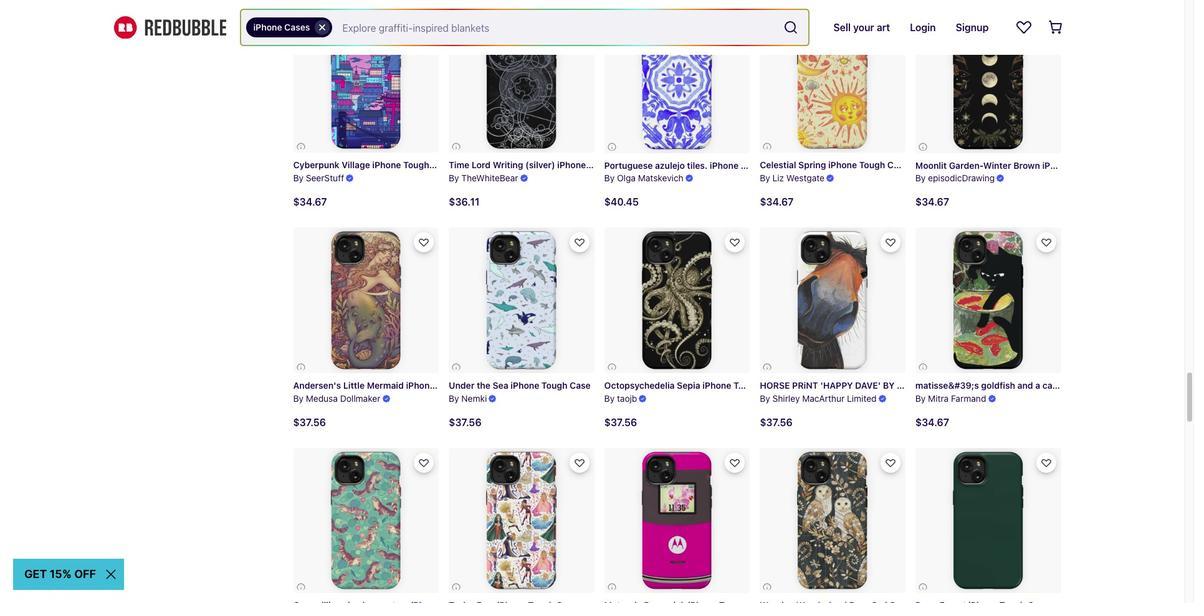 Task type: vqa. For each thing, say whether or not it's contained in the screenshot.
unique
no



Task type: describe. For each thing, give the bounding box(es) containing it.
brown
[[1014, 160, 1040, 170]]

by shirley macarthur limited
[[760, 393, 877, 404]]

lord
[[472, 160, 491, 170]]

by nemki
[[449, 393, 487, 404]]

sea
[[493, 380, 508, 391]]

tough left the moonlit
[[859, 160, 885, 170]]

by olga matskevich
[[604, 173, 684, 183]]

$37.56 for taojb
[[604, 417, 637, 428]]

time lord writing (silver) iphone tough case image
[[449, 7, 594, 153]]

tough right brown
[[1074, 160, 1099, 170]]

iphone right village
[[372, 160, 401, 170]]

tough up by nemki
[[437, 380, 463, 391]]

macarthur
[[802, 393, 845, 404]]

iphone right 'spring'
[[828, 160, 857, 170]]

cat
[[1043, 380, 1056, 391]]

goldfish
[[981, 380, 1015, 391]]

liz
[[773, 173, 784, 183]]

dollmaker
[[340, 393, 381, 404]]

westgate
[[787, 173, 825, 183]]

tough left time
[[403, 160, 429, 170]]

matisse&#39;s goldfish and a cat iphone tough case image
[[916, 228, 1061, 373]]

andersen's little mermaid iphone tough case image
[[293, 228, 439, 373]]

by liz westgate
[[760, 173, 825, 183]]

$40.45
[[604, 197, 639, 208]]

a
[[1036, 380, 1041, 391]]

$36.11
[[449, 197, 480, 208]]

by for by seerstuff
[[293, 173, 304, 183]]

by taojb
[[604, 393, 637, 404]]

$34.67 for mitra
[[916, 417, 949, 428]]

tough up $40.45
[[588, 160, 614, 170]]

iphone right sepia
[[703, 380, 731, 391]]

by for by shirley macarthur limited
[[760, 393, 770, 404]]

seerstuff
[[306, 173, 344, 183]]

portuguese azulejo tiles.  iphone tough case
[[604, 160, 790, 170]]

motorola razr: pink iphone tough case image
[[604, 448, 750, 594]]

by seerstuff
[[293, 173, 344, 183]]

by for by nemki
[[449, 393, 459, 404]]

celestial spring iphone tough case image
[[760, 7, 906, 153]]

farmand
[[951, 393, 986, 404]]

mermaid
[[367, 380, 404, 391]]

cyberpunk village iphone tough case
[[293, 160, 453, 170]]

under
[[449, 380, 475, 391]]

by mitra farmand
[[916, 393, 986, 404]]

taojb
[[617, 393, 637, 404]]

winter
[[984, 160, 1012, 170]]

iphone right "cat"
[[1058, 380, 1087, 391]]

spring
[[799, 160, 826, 170]]

crocodilians in clear waters iphone tough case image
[[293, 448, 439, 594]]

$37.56 for nemki
[[449, 417, 482, 428]]

limited
[[847, 393, 877, 404]]

by thewhitebear
[[449, 173, 518, 183]]

octopsychedelia
[[604, 380, 675, 391]]

portuguese
[[604, 160, 653, 170]]

taylor eras  iphone tough case image
[[449, 448, 594, 594]]

$34.67 for seerstuff
[[293, 197, 327, 208]]

cases
[[284, 22, 310, 32]]

and
[[1018, 380, 1033, 391]]

iphone cases
[[253, 22, 310, 32]]



Task type: locate. For each thing, give the bounding box(es) containing it.
medusa
[[306, 393, 338, 404]]

Search term search field
[[333, 10, 779, 45]]

matskevich
[[638, 173, 684, 183]]

iphone left cases
[[253, 22, 282, 32]]

the
[[477, 380, 491, 391]]

3 $37.56 from the left
[[760, 417, 793, 428]]

by left taojb
[[604, 393, 615, 404]]

cyberpunk
[[293, 160, 340, 170]]

by for by medusa dollmaker
[[293, 393, 304, 404]]

iphone right (silver)
[[557, 160, 586, 170]]

$34.67 down mitra
[[916, 417, 949, 428]]

deep forest iphone tough case image
[[916, 448, 1061, 594]]

iphone inside iphone cases button
[[253, 22, 282, 32]]

sepia
[[677, 380, 700, 391]]

tough up by liz westgate
[[741, 160, 767, 170]]

$37.56
[[293, 417, 326, 428], [449, 417, 482, 428], [760, 417, 793, 428], [604, 417, 637, 428]]

by down 'andersen's'
[[293, 393, 304, 404]]

iphone right sea
[[511, 380, 539, 391]]

by down the under
[[449, 393, 459, 404]]

little
[[343, 380, 365, 391]]

moonlit garden-winter brown iphone tough case image
[[916, 7, 1061, 153]]

nemki
[[462, 393, 487, 404]]

case
[[432, 160, 453, 170], [617, 160, 638, 170], [888, 160, 909, 170], [769, 160, 790, 170], [1102, 160, 1123, 170], [465, 380, 486, 391], [570, 380, 591, 391], [762, 380, 783, 391], [1117, 380, 1138, 391]]

andersen's
[[293, 380, 341, 391]]

matisse&#39;s
[[916, 380, 979, 391]]

tough right sepia
[[734, 380, 760, 391]]

celestial spring iphone tough case
[[760, 160, 909, 170]]

by for by episodicdrawing
[[916, 173, 926, 183]]

time lord writing (silver) iphone tough case
[[449, 160, 638, 170]]

by left mitra
[[916, 393, 926, 404]]

episodicdrawing
[[928, 173, 995, 183]]

$37.56 down shirley
[[760, 417, 793, 428]]

$34.67 down by episodicdrawing
[[916, 197, 949, 208]]

andersen's little mermaid iphone tough case
[[293, 380, 486, 391]]

iphone right mermaid
[[406, 380, 435, 391]]

by episodicdrawing
[[916, 173, 995, 183]]

olga
[[617, 173, 636, 183]]

(silver)
[[526, 160, 555, 170]]

celestial
[[760, 160, 796, 170]]

writing
[[493, 160, 523, 170]]

$34.67 down by seerstuff on the top left
[[293, 197, 327, 208]]

$34.67 for episodicdrawing
[[916, 197, 949, 208]]

$34.67 for liz
[[760, 197, 794, 208]]

by for by taojb
[[604, 393, 615, 404]]

by down time
[[449, 173, 459, 183]]

by for by mitra farmand
[[916, 393, 926, 404]]

by medusa dollmaker
[[293, 393, 381, 404]]

octopsychedelia sepia iphone tough case image
[[604, 228, 750, 373]]

by left olga
[[604, 173, 615, 183]]

$37.56 down by taojb
[[604, 417, 637, 428]]

iPhone Cases field
[[241, 10, 809, 45]]

tiles.
[[687, 160, 708, 170]]

portuguese azulejo tiles.  iphone tough case image
[[604, 7, 750, 153]]

azulejo
[[655, 160, 685, 170]]

$37.56 down medusa
[[293, 417, 326, 428]]

moonlit garden-winter brown iphone tough case
[[916, 160, 1123, 170]]

shirley
[[773, 393, 800, 404]]

octopsychedelia sepia iphone tough case
[[604, 380, 783, 391]]

mitra
[[928, 393, 949, 404]]

by down "cyberpunk"
[[293, 173, 304, 183]]

thewhitebear
[[462, 173, 518, 183]]

by for by liz westgate
[[760, 173, 770, 183]]

garden-
[[949, 160, 984, 170]]

iphone
[[253, 22, 282, 32], [372, 160, 401, 170], [557, 160, 586, 170], [828, 160, 857, 170], [710, 160, 739, 170], [1043, 160, 1071, 170], [406, 380, 435, 391], [511, 380, 539, 391], [703, 380, 731, 391], [1058, 380, 1087, 391]]

tough right sea
[[542, 380, 568, 391]]

iphone cases button
[[246, 17, 333, 37]]

time
[[449, 160, 470, 170]]

4 $37.56 from the left
[[604, 417, 637, 428]]

by left shirley
[[760, 393, 770, 404]]

moonlit
[[916, 160, 947, 170]]

by for by olga matskevich
[[604, 173, 615, 183]]

village
[[342, 160, 370, 170]]

1 $37.56 from the left
[[293, 417, 326, 428]]

wooden wonderland barn owl collage iphone tough case image
[[760, 448, 906, 594]]

2 $37.56 from the left
[[449, 417, 482, 428]]

$34.67
[[293, 197, 327, 208], [760, 197, 794, 208], [916, 197, 949, 208], [916, 417, 949, 428]]

$34.67 down the liz
[[760, 197, 794, 208]]

horse print 'happy dave' by shirley macarthur iphone tough case image
[[760, 228, 906, 373]]

iphone right brown
[[1043, 160, 1071, 170]]

iphone right tiles.
[[710, 160, 739, 170]]

matisse&#39;s goldfish and a cat iphone tough case
[[916, 380, 1138, 391]]

tough right "cat"
[[1089, 380, 1115, 391]]

$37.56 down by nemki
[[449, 417, 482, 428]]

under the sea iphone tough case
[[449, 380, 591, 391]]

cyberpunk village iphone tough case image
[[293, 7, 439, 153]]

by for by thewhitebear
[[449, 173, 459, 183]]

$37.56 for medusa
[[293, 417, 326, 428]]

by left the liz
[[760, 173, 770, 183]]

redbubble logo image
[[114, 16, 226, 39]]

by down the moonlit
[[916, 173, 926, 183]]

tough
[[403, 160, 429, 170], [588, 160, 614, 170], [859, 160, 885, 170], [741, 160, 767, 170], [1074, 160, 1099, 170], [437, 380, 463, 391], [542, 380, 568, 391], [734, 380, 760, 391], [1089, 380, 1115, 391]]

under the sea iphone tough case image
[[449, 228, 594, 373]]

by
[[293, 173, 304, 183], [449, 173, 459, 183], [760, 173, 770, 183], [604, 173, 615, 183], [916, 173, 926, 183], [293, 393, 304, 404], [449, 393, 459, 404], [760, 393, 770, 404], [604, 393, 615, 404], [916, 393, 926, 404]]

$37.56 for shirley
[[760, 417, 793, 428]]



